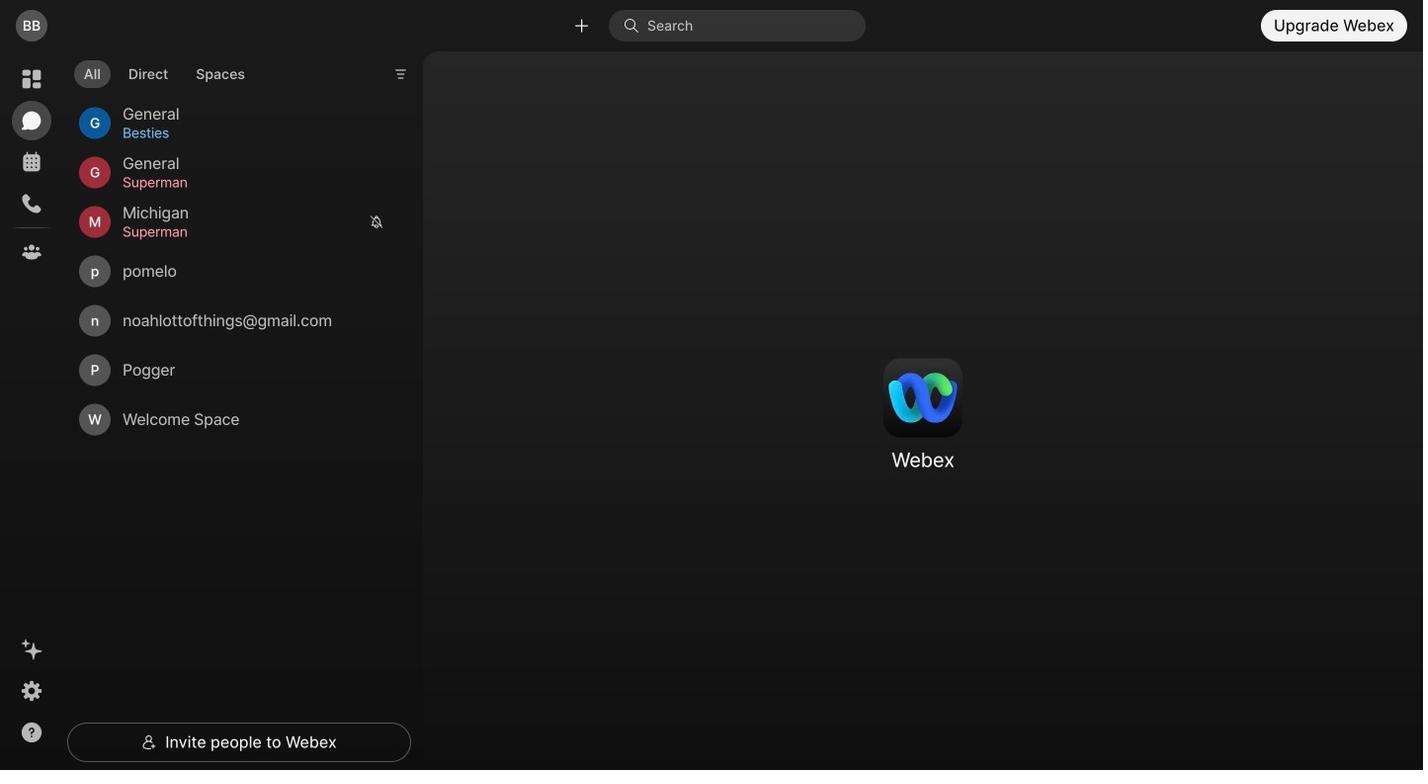 Task type: describe. For each thing, give the bounding box(es) containing it.
noahlottofthings@gmail.com list item
[[71, 296, 395, 346]]

besties element
[[123, 122, 372, 144]]

2 general list item from the top
[[71, 148, 395, 197]]

1 general list item from the top
[[71, 98, 395, 148]]

webex tab list
[[12, 59, 51, 272]]

superman element inside michigan, notifications are muted for this space 'list item'
[[123, 221, 358, 243]]

welcome space list item
[[71, 395, 395, 444]]

notifications are muted for this space image
[[370, 215, 384, 229]]



Task type: locate. For each thing, give the bounding box(es) containing it.
pogger list item
[[71, 346, 395, 395]]

general list item
[[71, 98, 395, 148], [71, 148, 395, 197]]

navigation
[[0, 51, 63, 770]]

1 superman element from the top
[[123, 172, 372, 193]]

1 vertical spatial superman element
[[123, 221, 358, 243]]

superman element up michigan, notifications are muted for this space 'list item'
[[123, 172, 372, 193]]

tab list
[[69, 48, 260, 94]]

2 superman element from the top
[[123, 221, 358, 243]]

superman element
[[123, 172, 372, 193], [123, 221, 358, 243]]

superman element up pomelo list item
[[123, 221, 358, 243]]

pomelo list item
[[71, 247, 395, 296]]

0 vertical spatial superman element
[[123, 172, 372, 193]]

michigan, notifications are muted for this space list item
[[71, 197, 395, 247]]



Task type: vqa. For each thing, say whether or not it's contained in the screenshot.
Cancel_16 image
no



